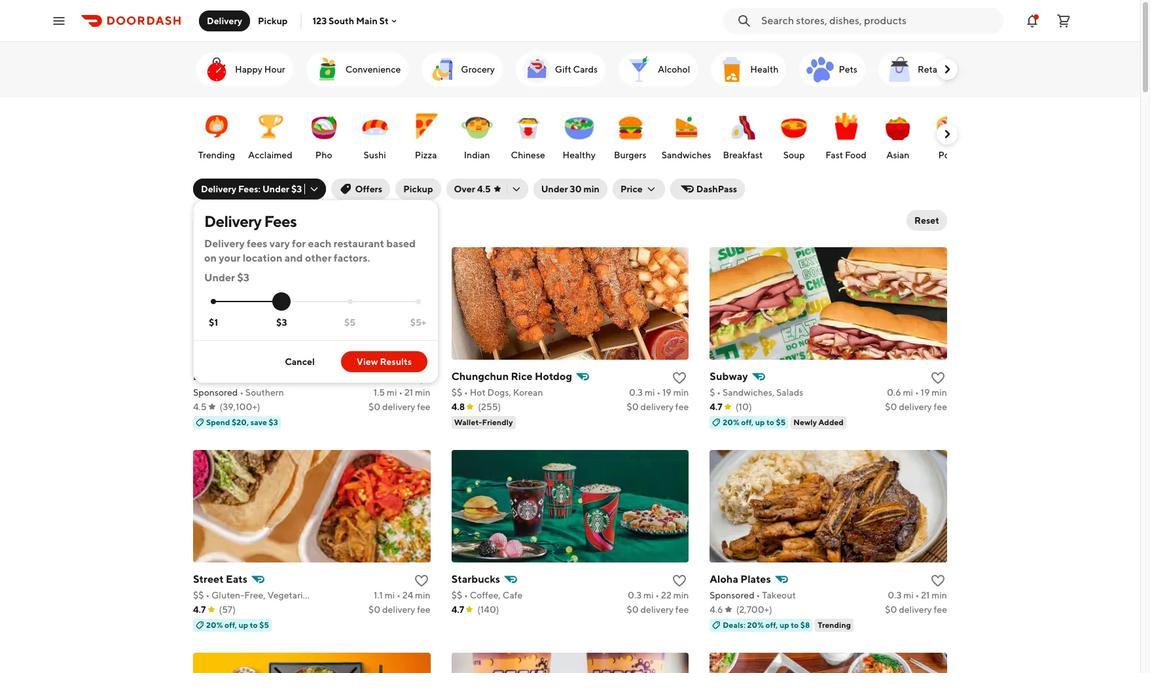 Task type: vqa. For each thing, say whether or not it's contained in the screenshot.
the top Pickup
yes



Task type: locate. For each thing, give the bounding box(es) containing it.
takeout
[[763, 591, 796, 601]]

save
[[251, 418, 267, 428]]

4.7 for street eats
[[193, 605, 206, 616]]

gift
[[555, 64, 572, 75]]

1 vertical spatial sponsored
[[710, 591, 755, 601]]

1 vertical spatial trending
[[818, 621, 851, 631]]

delivery down 1.1 mi • 24 min
[[382, 605, 416, 616]]

off, down (57)
[[225, 621, 237, 631]]

starbucks
[[452, 574, 501, 586]]

mi for subway
[[904, 388, 914, 398]]

1 horizontal spatial 4.5
[[477, 184, 491, 195]]

click to add this store to your saved list image for subway
[[931, 371, 946, 386]]

$​0 delivery fee down the 0.6 mi • 19 min
[[886, 402, 948, 413]]

20% down (2,700+)
[[748, 621, 764, 631]]

$5 stars and over image
[[348, 300, 353, 305]]

delivery
[[382, 402, 416, 413], [641, 402, 674, 413], [899, 402, 933, 413], [382, 605, 416, 616], [641, 605, 674, 616], [899, 605, 933, 616]]

20% down (10)
[[723, 418, 740, 428]]

rice
[[511, 371, 533, 383]]

click to add this store to your saved list image up 0.3 mi • 21 min
[[931, 574, 946, 589]]

0 vertical spatial 21
[[405, 388, 413, 398]]

trending up delivery fees: under $3
[[198, 150, 235, 160]]

aloha plates
[[710, 574, 771, 586]]

mi for chungchun rice hotdog
[[645, 388, 655, 398]]

health image
[[717, 54, 748, 85]]

1 horizontal spatial up
[[756, 418, 765, 428]]

sandwiches,
[[723, 388, 775, 398]]

$3 right save on the left of the page
[[269, 418, 278, 428]]

asian
[[887, 150, 910, 160]]

1 horizontal spatial trending
[[818, 621, 851, 631]]

sponsored down ezell's
[[193, 388, 238, 398]]

delivery for delivery fees vary for each restaurant based on your location and other factors.
[[204, 238, 245, 250]]

delivery down the 0.6 mi • 19 min
[[899, 402, 933, 413]]

2 horizontal spatial up
[[780, 621, 790, 631]]

2 horizontal spatial 4.7
[[710, 402, 723, 413]]

0 horizontal spatial under
[[204, 272, 235, 284]]

0 horizontal spatial $5
[[259, 621, 269, 631]]

results
[[220, 213, 261, 228]]

0 vertical spatial trending
[[198, 150, 235, 160]]

$​0 delivery fee
[[369, 402, 431, 413], [627, 402, 689, 413], [886, 402, 948, 413], [369, 605, 431, 616], [627, 605, 689, 616], [886, 605, 948, 616]]

$​0 delivery fee down 0.3 mi • 22 min at the bottom right
[[627, 605, 689, 616]]

min for ezell's famous chicken
[[415, 388, 431, 398]]

chicken
[[267, 371, 308, 383]]

21
[[405, 388, 413, 398], [922, 591, 930, 601]]

wallet-
[[454, 418, 482, 428]]

delivery down 1.5 mi • 21 min on the bottom left of the page
[[382, 402, 416, 413]]

0 horizontal spatial 4.7
[[193, 605, 206, 616]]

pickup left 123
[[258, 15, 288, 26]]

under
[[263, 184, 290, 195], [541, 184, 568, 195], [204, 272, 235, 284]]

location
[[243, 252, 283, 265]]

newly
[[794, 418, 817, 428]]

19 left $
[[663, 388, 672, 398]]

2 horizontal spatial 20%
[[748, 621, 764, 631]]

0 horizontal spatial to
[[250, 621, 258, 631]]

to down $$ • gluten-free, vegetarian
[[250, 621, 258, 631]]

1 vertical spatial 20% off, up to $5
[[206, 621, 269, 631]]

0 horizontal spatial 20% off, up to $5
[[206, 621, 269, 631]]

to left '$8'
[[791, 621, 799, 631]]

fee down the 0.6 mi • 19 min
[[934, 402, 948, 413]]

(140)
[[478, 605, 499, 616]]

spend
[[206, 418, 230, 428]]

1 horizontal spatial 21
[[922, 591, 930, 601]]

$$ up 4.8
[[452, 388, 463, 398]]

health link
[[712, 52, 787, 86]]

up left '$8'
[[780, 621, 790, 631]]

$5 down free,
[[259, 621, 269, 631]]

1 vertical spatial 21
[[922, 591, 930, 601]]

delivery fees: under $3
[[201, 184, 302, 195]]

$​0 down 0.6
[[886, 402, 898, 413]]

restaurant
[[334, 238, 384, 250]]

4.5
[[477, 184, 491, 195], [193, 402, 207, 413]]

$5
[[345, 317, 356, 328], [776, 418, 786, 428], [259, 621, 269, 631]]

min for aloha plates
[[932, 591, 948, 601]]

street
[[193, 574, 224, 586]]

4.7 left (140) on the bottom of the page
[[452, 605, 465, 616]]

$​0 for street eats
[[369, 605, 381, 616]]

fees:
[[238, 184, 261, 195]]

0 horizontal spatial 21
[[405, 388, 413, 398]]

fee down '0.3 mi • 19 min'
[[676, 402, 689, 413]]

min for street eats
[[415, 591, 431, 601]]

click to add this store to your saved list image up 0.3 mi • 22 min at the bottom right
[[672, 574, 688, 589]]

delivery up your at the top left of the page
[[204, 238, 245, 250]]

eats
[[226, 574, 248, 586]]

delivery inside button
[[207, 15, 242, 26]]

delivery for delivery
[[207, 15, 242, 26]]

cancel
[[285, 357, 315, 367]]

4.6
[[710, 605, 724, 616]]

under for under 30 min
[[541, 184, 568, 195]]

click to add this store to your saved list image up '0.3 mi • 19 min'
[[672, 371, 688, 386]]

0 horizontal spatial off,
[[225, 621, 237, 631]]

delivery up fees
[[204, 212, 261, 231]]

sponsored
[[193, 388, 238, 398], [710, 591, 755, 601]]

$​0 down '0.3 mi • 19 min'
[[627, 402, 639, 413]]

fee down 0.3 mi • 21 min
[[934, 605, 948, 616]]

1 horizontal spatial sponsored
[[710, 591, 755, 601]]

0.3
[[629, 388, 643, 398], [628, 591, 642, 601], [888, 591, 902, 601]]

under down on
[[204, 272, 235, 284]]

0 horizontal spatial trending
[[198, 150, 235, 160]]

pickup button left 123
[[250, 10, 296, 31]]

$5+ stars and over image
[[416, 300, 421, 305]]

0 horizontal spatial up
[[239, 621, 248, 631]]

delivery for starbucks
[[641, 605, 674, 616]]

0 horizontal spatial 19
[[663, 388, 672, 398]]

•
[[240, 388, 244, 398], [399, 388, 403, 398], [464, 388, 468, 398], [657, 388, 661, 398], [717, 388, 721, 398], [916, 388, 919, 398], [206, 591, 210, 601], [397, 591, 401, 601], [464, 591, 468, 601], [656, 591, 660, 601], [757, 591, 761, 601], [916, 591, 920, 601]]

19 right 0.6
[[921, 388, 930, 398]]

each
[[308, 238, 332, 250]]

$$ for street
[[193, 591, 204, 601]]

0 vertical spatial pickup button
[[250, 10, 296, 31]]

1 horizontal spatial $5
[[345, 317, 356, 328]]

delivery down '0.3 mi • 19 min'
[[641, 402, 674, 413]]

$​0 down 1.1
[[369, 605, 381, 616]]

0 vertical spatial 20% off, up to $5
[[723, 418, 786, 428]]

over 4.5
[[454, 184, 491, 195]]

0 vertical spatial pickup
[[258, 15, 288, 26]]

$$ down street
[[193, 591, 204, 601]]

click to add this store to your saved list image for chungchun rice hotdog
[[672, 371, 688, 386]]

0 vertical spatial $5
[[345, 317, 356, 328]]

fee down 1.5 mi • 21 min on the bottom left of the page
[[417, 402, 431, 413]]

chungchun
[[452, 371, 509, 383]]

20% down (57)
[[206, 621, 223, 631]]

1191
[[193, 213, 217, 228]]

1 horizontal spatial 19
[[921, 388, 930, 398]]

2 19 from the left
[[921, 388, 930, 398]]

wallet-friendly
[[454, 418, 513, 428]]

deals: 20% off, up to $8
[[723, 621, 810, 631]]

$​0 delivery fee down 0.3 mi • 21 min
[[886, 605, 948, 616]]

0 horizontal spatial sponsored
[[193, 388, 238, 398]]

subway
[[710, 371, 748, 383]]

click to add this store to your saved list image up the 0.6 mi • 19 min
[[931, 371, 946, 386]]

deals:
[[723, 621, 746, 631]]

1 19 from the left
[[663, 388, 672, 398]]

healthy
[[563, 150, 596, 160]]

results
[[380, 357, 412, 367]]

2 horizontal spatial $5
[[776, 418, 786, 428]]

21 for aloha plates
[[922, 591, 930, 601]]

delivery down 0.3 mi • 22 min at the bottom right
[[641, 605, 674, 616]]

south
[[329, 15, 354, 26]]

off, down (10)
[[742, 418, 754, 428]]

1 vertical spatial 4.5
[[193, 402, 207, 413]]

20% off, up to $5 down (10)
[[723, 418, 786, 428]]

$$
[[452, 388, 463, 398], [193, 591, 204, 601], [452, 591, 463, 601]]

$5 left newly
[[776, 418, 786, 428]]

pickup button down pizza
[[396, 179, 441, 200]]

plates
[[741, 574, 771, 586]]

1 vertical spatial pickup
[[404, 184, 433, 195]]

$​0 delivery fee down 1.1 mi • 24 min
[[369, 605, 431, 616]]

1 horizontal spatial 4.7
[[452, 605, 465, 616]]

delivery inside the delivery fees vary for each restaurant based on your location and other factors.
[[204, 238, 245, 250]]

under right fees:
[[263, 184, 290, 195]]

factors.
[[334, 252, 370, 265]]

4.7 for starbucks
[[452, 605, 465, 616]]

newly added
[[794, 418, 844, 428]]

4.5 right over
[[477, 184, 491, 195]]

click to add this store to your saved list image
[[672, 371, 688, 386], [931, 371, 946, 386], [414, 574, 429, 589], [672, 574, 688, 589], [931, 574, 946, 589]]

min for chungchun rice hotdog
[[674, 388, 689, 398]]

under 30 min button
[[534, 179, 608, 200]]

friendly
[[482, 418, 513, 428]]

$​0 delivery fee for aloha plates
[[886, 605, 948, 616]]

$​0 delivery fee down '0.3 mi • 19 min'
[[627, 402, 689, 413]]

2 horizontal spatial to
[[791, 621, 799, 631]]

sponsored for ezell's
[[193, 388, 238, 398]]

off,
[[742, 418, 754, 428], [225, 621, 237, 631], [766, 621, 778, 631]]

click to add this store to your saved list image for aloha plates
[[931, 574, 946, 589]]

22
[[662, 591, 672, 601]]

acclaimed link
[[246, 104, 295, 164]]

chinese
[[511, 150, 546, 160]]

$5 down $5 stars and over image
[[345, 317, 356, 328]]

gift cards link
[[516, 52, 606, 86]]

delivery up happy hour image
[[207, 15, 242, 26]]

mi for aloha plates
[[904, 591, 914, 601]]

delivery left fees:
[[201, 184, 236, 195]]

2 horizontal spatial under
[[541, 184, 568, 195]]

$​0 for starbucks
[[627, 605, 639, 616]]

up down $ • sandwiches, salads
[[756, 418, 765, 428]]

notification bell image
[[1025, 13, 1041, 28]]

happy hour
[[235, 64, 285, 75]]

$$ down starbucks
[[452, 591, 463, 601]]

gift cards
[[555, 64, 598, 75]]

sponsored • takeout
[[710, 591, 796, 601]]

under for under $3
[[204, 272, 235, 284]]

to
[[767, 418, 775, 428], [250, 621, 258, 631], [791, 621, 799, 631]]

on
[[204, 252, 217, 265]]

offers button
[[332, 179, 390, 200]]

pickup
[[258, 15, 288, 26], [404, 184, 433, 195]]

cafe
[[503, 591, 523, 601]]

$​0 down '1.5'
[[369, 402, 381, 413]]

next button of carousel image
[[941, 63, 954, 76]]

to down $ • sandwiches, salads
[[767, 418, 775, 428]]

under inside under 30 min button
[[541, 184, 568, 195]]

delivery
[[207, 15, 242, 26], [201, 184, 236, 195], [204, 212, 261, 231], [204, 238, 245, 250]]

1 horizontal spatial to
[[767, 418, 775, 428]]

$​0 delivery fee for subway
[[886, 402, 948, 413]]

added
[[819, 418, 844, 428]]

Store search: begin typing to search for stores available on DoorDash text field
[[762, 13, 996, 28]]

delivery fees vary for each restaurant based on your location and other factors.
[[204, 238, 416, 265]]

$​0 down 0.3 mi • 22 min at the bottom right
[[627, 605, 639, 616]]

fee down 0.3 mi • 22 min at the bottom right
[[676, 605, 689, 616]]

0.3 mi • 22 min
[[628, 591, 689, 601]]

$​0 down 0.3 mi • 21 min
[[886, 605, 898, 616]]

1 horizontal spatial 20%
[[723, 418, 740, 428]]

min for starbucks
[[674, 591, 689, 601]]

off, down (2,700+)
[[766, 621, 778, 631]]

chungchun rice hotdog
[[452, 371, 572, 383]]

$​0 delivery fee down 1.5 mi • 21 min on the bottom left of the page
[[369, 402, 431, 413]]

1 horizontal spatial pickup
[[404, 184, 433, 195]]

delivery down 0.3 mi • 21 min
[[899, 605, 933, 616]]

$5+
[[411, 317, 427, 328]]

4.7 down $
[[710, 402, 723, 413]]

pets
[[839, 64, 858, 75]]

1 horizontal spatial off,
[[742, 418, 754, 428]]

0 vertical spatial sponsored
[[193, 388, 238, 398]]

20%
[[723, 418, 740, 428], [206, 621, 223, 631], [748, 621, 764, 631]]

sponsored down aloha
[[710, 591, 755, 601]]

0 horizontal spatial pickup button
[[250, 10, 296, 31]]

under left 30 on the top of page
[[541, 184, 568, 195]]

0 vertical spatial 4.5
[[477, 184, 491, 195]]

20% off, up to $5 down (57)
[[206, 621, 269, 631]]

trending right '$8'
[[818, 621, 851, 631]]

0.3 for chungchun
[[629, 388, 643, 398]]

$
[[710, 388, 716, 398]]

min for subway
[[932, 388, 948, 398]]

4.7 left (57)
[[193, 605, 206, 616]]

alcohol
[[658, 64, 691, 75]]

4.7 for subway
[[710, 402, 723, 413]]

other
[[305, 252, 332, 265]]

up down $$ • gluten-free, vegetarian
[[239, 621, 248, 631]]

click to add this store to your saved list image up 1.1 mi • 24 min
[[414, 574, 429, 589]]

delivery for delivery fees: under $3
[[201, 184, 236, 195]]

$3 up cancel
[[276, 317, 287, 328]]

based
[[387, 238, 416, 250]]

1 vertical spatial pickup button
[[396, 179, 441, 200]]

pickup down pizza
[[404, 184, 433, 195]]

4.5 up spend
[[193, 402, 207, 413]]

breakfast
[[723, 150, 763, 160]]

fee down 1.1 mi • 24 min
[[417, 605, 431, 616]]



Task type: describe. For each thing, give the bounding box(es) containing it.
0.3 mi • 21 min
[[888, 591, 948, 601]]

fees
[[264, 212, 297, 231]]

fee for starbucks
[[676, 605, 689, 616]]

sponsored for aloha
[[710, 591, 755, 601]]

0 horizontal spatial 4.5
[[193, 402, 207, 413]]

mi for street eats
[[385, 591, 395, 601]]

dogs,
[[488, 388, 512, 398]]

indian
[[464, 150, 490, 160]]

aloha
[[710, 574, 739, 586]]

dashpass button
[[671, 179, 745, 200]]

happy
[[235, 64, 263, 75]]

st
[[380, 15, 389, 26]]

convenience link
[[306, 52, 409, 86]]

convenience image
[[312, 54, 343, 85]]

$​0 for subway
[[886, 402, 898, 413]]

cards
[[573, 64, 598, 75]]

coffee,
[[470, 591, 501, 601]]

1 vertical spatial $5
[[776, 418, 786, 428]]

trending link
[[195, 104, 239, 164]]

famous
[[227, 371, 265, 383]]

delivery for delivery fees
[[204, 212, 261, 231]]

$3 up the fees
[[291, 184, 302, 195]]

alcohol image
[[624, 54, 656, 85]]

view results button
[[341, 352, 428, 373]]

2 vertical spatial $5
[[259, 621, 269, 631]]

0.3 for aloha
[[888, 591, 902, 601]]

spend $20, save $3
[[206, 418, 278, 428]]

pizza
[[415, 150, 437, 160]]

hot
[[470, 388, 486, 398]]

$1 stars and over image
[[211, 300, 216, 305]]

(10)
[[736, 402, 752, 413]]

alcohol link
[[619, 52, 698, 86]]

delivery for chungchun rice hotdog
[[641, 402, 674, 413]]

over
[[454, 184, 476, 195]]

click to add this store to your saved list image for starbucks
[[672, 574, 688, 589]]

$​0 delivery fee for chungchun rice hotdog
[[627, 402, 689, 413]]

min inside button
[[584, 184, 600, 195]]

1191 results
[[193, 213, 261, 228]]

vegetarian
[[268, 591, 313, 601]]

sushi
[[364, 150, 386, 160]]

view
[[357, 357, 378, 367]]

(2,700+)
[[737, 605, 773, 616]]

0 horizontal spatial 20%
[[206, 621, 223, 631]]

mi for ezell's famous chicken
[[387, 388, 397, 398]]

grocery link
[[422, 52, 503, 86]]

1.5 mi • 21 min
[[374, 388, 431, 398]]

1 horizontal spatial under
[[263, 184, 290, 195]]

hotdog
[[535, 371, 572, 383]]

(39,100+)
[[220, 402, 260, 413]]

delivery for aloha plates
[[899, 605, 933, 616]]

price button
[[613, 179, 665, 200]]

retail image
[[884, 54, 916, 85]]

0.6 mi • 19 min
[[888, 388, 948, 398]]

4.5 inside button
[[477, 184, 491, 195]]

24
[[403, 591, 413, 601]]

0 items, open order cart image
[[1056, 13, 1072, 28]]

sandwiches
[[662, 150, 712, 160]]

30
[[570, 184, 582, 195]]

fees
[[247, 238, 268, 250]]

for
[[292, 238, 306, 250]]

21 for ezell's famous chicken
[[405, 388, 413, 398]]

fee for street eats
[[417, 605, 431, 616]]

offers
[[355, 184, 383, 195]]

2 horizontal spatial off,
[[766, 621, 778, 631]]

gift cards image
[[521, 54, 553, 85]]

delivery for ezell's famous chicken
[[382, 402, 416, 413]]

$​0 delivery fee for ezell's famous chicken
[[369, 402, 431, 413]]

1.1
[[374, 591, 383, 601]]

mi for starbucks
[[644, 591, 654, 601]]

delivery for street eats
[[382, 605, 416, 616]]

19 for subway
[[921, 388, 930, 398]]

grocery
[[461, 64, 495, 75]]

happy hour link
[[196, 52, 293, 86]]

retail link
[[879, 52, 951, 86]]

delivery button
[[199, 10, 250, 31]]

pho
[[316, 150, 332, 160]]

poke
[[939, 150, 960, 160]]

fee for chungchun rice hotdog
[[676, 402, 689, 413]]

$1
[[209, 317, 218, 328]]

health
[[751, 64, 779, 75]]

convenience
[[346, 64, 401, 75]]

1.5
[[374, 388, 385, 398]]

under $3
[[204, 272, 250, 284]]

ezell's
[[193, 371, 225, 383]]

reset button
[[907, 210, 948, 231]]

grocery image
[[427, 54, 459, 85]]

1 horizontal spatial pickup button
[[396, 179, 441, 200]]

sponsored • southern
[[193, 388, 284, 398]]

under 30 min
[[541, 184, 600, 195]]

happy hour image
[[201, 54, 233, 85]]

delivery for subway
[[899, 402, 933, 413]]

pets link
[[800, 52, 866, 86]]

fast
[[826, 150, 844, 160]]

fee for ezell's famous chicken
[[417, 402, 431, 413]]

click to add this store to your saved list image
[[414, 371, 429, 386]]

pets image
[[805, 54, 837, 85]]

korean
[[513, 388, 543, 398]]

$$ for chungchun
[[452, 388, 463, 398]]

4.8
[[452, 402, 465, 413]]

$$ • coffee, cafe
[[452, 591, 523, 601]]

price
[[621, 184, 643, 195]]

fee for aloha plates
[[934, 605, 948, 616]]

$​0 for chungchun rice hotdog
[[627, 402, 639, 413]]

$​0 delivery fee for starbucks
[[627, 605, 689, 616]]

southern
[[246, 388, 284, 398]]

19 for chungchun rice hotdog
[[663, 388, 672, 398]]

ezell's famous chicken
[[193, 371, 308, 383]]

$​0 for ezell's famous chicken
[[369, 402, 381, 413]]

123 south main st
[[313, 15, 389, 26]]

0.6
[[888, 388, 902, 398]]

acclaimed
[[248, 150, 293, 160]]

$8
[[801, 621, 810, 631]]

and
[[285, 252, 303, 265]]

free,
[[244, 591, 266, 601]]

(255)
[[478, 402, 501, 413]]

$​0 delivery fee for street eats
[[369, 605, 431, 616]]

salads
[[777, 388, 804, 398]]

$​0 for aloha plates
[[886, 605, 898, 616]]

next button of carousel image
[[941, 128, 954, 141]]

street eats
[[193, 574, 248, 586]]

$3 down your at the top left of the page
[[237, 272, 250, 284]]

1 horizontal spatial 20% off, up to $5
[[723, 418, 786, 428]]

0 horizontal spatial pickup
[[258, 15, 288, 26]]

click to add this store to your saved list image for street eats
[[414, 574, 429, 589]]

open menu image
[[51, 13, 67, 28]]

delivery fees
[[204, 212, 297, 231]]

fee for subway
[[934, 402, 948, 413]]

$$ • gluten-free, vegetarian
[[193, 591, 313, 601]]



